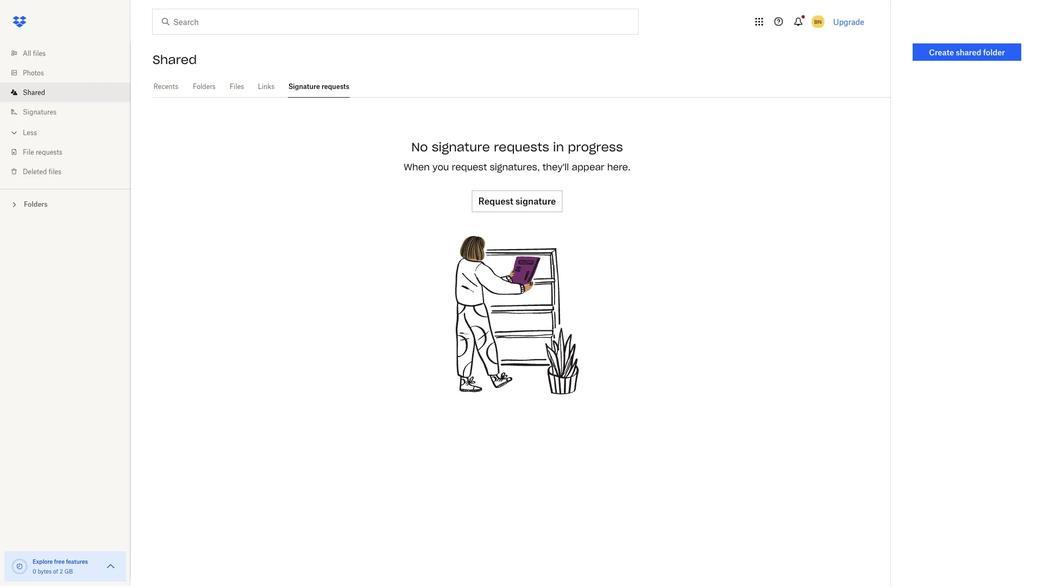 Task type: describe. For each thing, give the bounding box(es) containing it.
signature requests link
[[288, 76, 350, 96]]

recents
[[154, 83, 178, 91]]

create shared folder
[[929, 48, 1006, 57]]

less image
[[9, 127, 20, 138]]

folders button
[[0, 196, 130, 212]]

appear
[[572, 162, 605, 173]]

list containing all files
[[0, 37, 130, 189]]

bytes
[[38, 569, 52, 576]]

you
[[433, 162, 449, 173]]

Search in folder "Dropbox" text field
[[173, 16, 616, 28]]

bn
[[815, 18, 822, 25]]

gb
[[64, 569, 73, 576]]

folder
[[984, 48, 1006, 57]]

request signature button
[[472, 191, 563, 213]]

deleted files link
[[9, 162, 130, 182]]

upgrade
[[834, 17, 865, 26]]

when you request signatures, they'll appear here.
[[404, 162, 631, 173]]

in
[[553, 140, 564, 155]]

no
[[412, 140, 428, 155]]

when
[[404, 162, 430, 173]]

all files link
[[9, 43, 130, 63]]

signature for no
[[432, 140, 490, 155]]

progress
[[568, 140, 623, 155]]

links link
[[258, 76, 275, 96]]

folders inside tab list
[[193, 83, 216, 91]]

files for deleted files
[[49, 168, 61, 176]]

0
[[33, 569, 36, 576]]

upgrade link
[[834, 17, 865, 26]]

signature requests
[[289, 83, 350, 91]]

deleted files
[[23, 168, 61, 176]]

requests for signature requests
[[322, 83, 350, 91]]

2 horizontal spatial requests
[[494, 140, 549, 155]]



Task type: vqa. For each thing, say whether or not it's contained in the screenshot.
Create folder in the dialog
no



Task type: locate. For each thing, give the bounding box(es) containing it.
explore
[[33, 559, 53, 566]]

requests for file requests
[[36, 148, 62, 156]]

files
[[230, 83, 244, 91]]

of
[[53, 569, 58, 576]]

request
[[452, 162, 487, 173]]

here.
[[608, 162, 631, 173]]

0 horizontal spatial folders
[[24, 201, 48, 209]]

files for all files
[[33, 49, 46, 57]]

0 vertical spatial folders
[[193, 83, 216, 91]]

1 horizontal spatial folders
[[193, 83, 216, 91]]

file
[[23, 148, 34, 156]]

requests right file on the left of page
[[36, 148, 62, 156]]

request
[[479, 196, 514, 207]]

create shared folder button
[[913, 43, 1022, 61]]

all files
[[23, 49, 46, 57]]

recents link
[[153, 76, 179, 96]]

0 horizontal spatial shared
[[23, 88, 45, 96]]

features
[[66, 559, 88, 566]]

shared down the photos
[[23, 88, 45, 96]]

signature down when you request signatures, they'll appear here.
[[516, 196, 556, 207]]

1 vertical spatial signature
[[516, 196, 556, 207]]

1 vertical spatial shared
[[23, 88, 45, 96]]

0 horizontal spatial requests
[[36, 148, 62, 156]]

less
[[23, 129, 37, 137]]

no signature requests in progress
[[412, 140, 623, 155]]

0 horizontal spatial files
[[33, 49, 46, 57]]

signature
[[289, 83, 320, 91]]

folders down deleted
[[24, 201, 48, 209]]

requests
[[322, 83, 350, 91], [494, 140, 549, 155], [36, 148, 62, 156]]

links
[[258, 83, 275, 91]]

file requests
[[23, 148, 62, 156]]

requests right the signature
[[322, 83, 350, 91]]

shared list item
[[0, 83, 130, 102]]

1 horizontal spatial shared
[[153, 52, 197, 67]]

quota usage element
[[11, 559, 28, 576]]

1 horizontal spatial requests
[[322, 83, 350, 91]]

signature inside button
[[516, 196, 556, 207]]

files right all
[[33, 49, 46, 57]]

file requests link
[[9, 142, 130, 162]]

shared
[[153, 52, 197, 67], [23, 88, 45, 96]]

files right deleted
[[49, 168, 61, 176]]

0 vertical spatial signature
[[432, 140, 490, 155]]

signature for request
[[516, 196, 556, 207]]

signature up 'request'
[[432, 140, 490, 155]]

shared up recents link
[[153, 52, 197, 67]]

list
[[0, 37, 130, 189]]

request signature
[[479, 196, 556, 207]]

dropbox image
[[9, 11, 30, 33]]

1 vertical spatial files
[[49, 168, 61, 176]]

0 vertical spatial shared
[[153, 52, 197, 67]]

signatures
[[23, 108, 57, 116]]

folders left files
[[193, 83, 216, 91]]

requests inside list
[[36, 148, 62, 156]]

requests up when you request signatures, they'll appear here.
[[494, 140, 549, 155]]

all
[[23, 49, 31, 57]]

files
[[33, 49, 46, 57], [49, 168, 61, 176]]

signatures link
[[9, 102, 130, 122]]

signatures,
[[490, 162, 540, 173]]

shared inside list item
[[23, 88, 45, 96]]

explore free features 0 bytes of 2 gb
[[33, 559, 88, 576]]

folders
[[193, 83, 216, 91], [24, 201, 48, 209]]

illustration of an empty shelf image
[[436, 234, 599, 397]]

signature
[[432, 140, 490, 155], [516, 196, 556, 207]]

1 horizontal spatial files
[[49, 168, 61, 176]]

tab list
[[153, 76, 891, 98]]

files link
[[229, 76, 245, 96]]

create
[[929, 48, 954, 57]]

0 horizontal spatial signature
[[432, 140, 490, 155]]

2
[[60, 569, 63, 576]]

bn button
[[810, 13, 827, 30]]

free
[[54, 559, 65, 566]]

1 vertical spatial folders
[[24, 201, 48, 209]]

tab list containing recents
[[153, 76, 891, 98]]

requests inside tab list
[[322, 83, 350, 91]]

0 vertical spatial files
[[33, 49, 46, 57]]

shared
[[956, 48, 982, 57]]

folders link
[[192, 76, 216, 96]]

photos
[[23, 69, 44, 77]]

shared link
[[9, 83, 130, 102]]

folders inside button
[[24, 201, 48, 209]]

1 horizontal spatial signature
[[516, 196, 556, 207]]

photos link
[[9, 63, 130, 83]]

they'll
[[543, 162, 569, 173]]

deleted
[[23, 168, 47, 176]]



